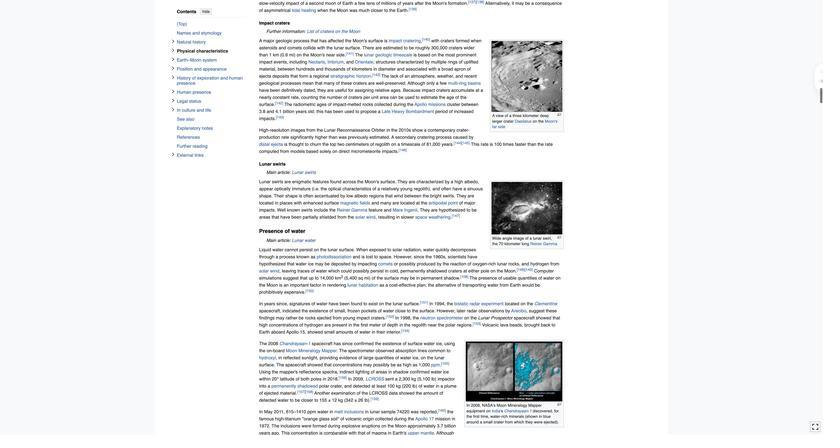 Task type: vqa. For each thing, say whether or not it's contained in the screenshot.
Peace
no



Task type: locate. For each thing, give the bounding box(es) containing it.
3 note from the top
[[259, 237, 564, 244]]

0 vertical spatial x small image
[[171, 66, 175, 70]]

x small image
[[171, 39, 175, 43], [171, 48, 175, 52], [171, 57, 175, 61], [171, 75, 175, 79], [171, 108, 175, 111], [171, 153, 175, 156]]

note
[[259, 28, 564, 35], [259, 169, 564, 176], [259, 237, 564, 244]]

2 vertical spatial note
[[259, 237, 564, 244]]

0 vertical spatial note
[[259, 28, 564, 35]]

1 vertical spatial note
[[259, 169, 564, 176]]

2 vertical spatial x small image
[[171, 99, 175, 102]]

6 x small image from the top
[[171, 153, 175, 156]]

x small image
[[171, 66, 175, 70], [171, 90, 175, 93], [171, 99, 175, 102]]

1 note from the top
[[259, 28, 564, 35]]

1 vertical spatial x small image
[[171, 90, 175, 93]]



Task type: describe. For each thing, give the bounding box(es) containing it.
a gray, many-ridged surface from high above. the largest feature is a circular ringed structure with high walled sides and a lower central peak: the entire surface out to the horizon is filled with similar structures that are smaller and overlapping. image
[[491, 41, 563, 112]]

2 note from the top
[[259, 169, 564, 176]]

3 x small image from the top
[[171, 99, 175, 102]]

3 x small image from the top
[[171, 57, 175, 61]]

1 x small image from the top
[[171, 39, 175, 43]]

1 x small image from the top
[[171, 66, 175, 70]]

4 x small image from the top
[[171, 75, 175, 79]]

2 x small image from the top
[[171, 48, 175, 52]]

5 x small image from the top
[[171, 108, 175, 111]]

2 x small image from the top
[[171, 90, 175, 93]]

fullscreen image
[[812, 424, 819, 430]]



